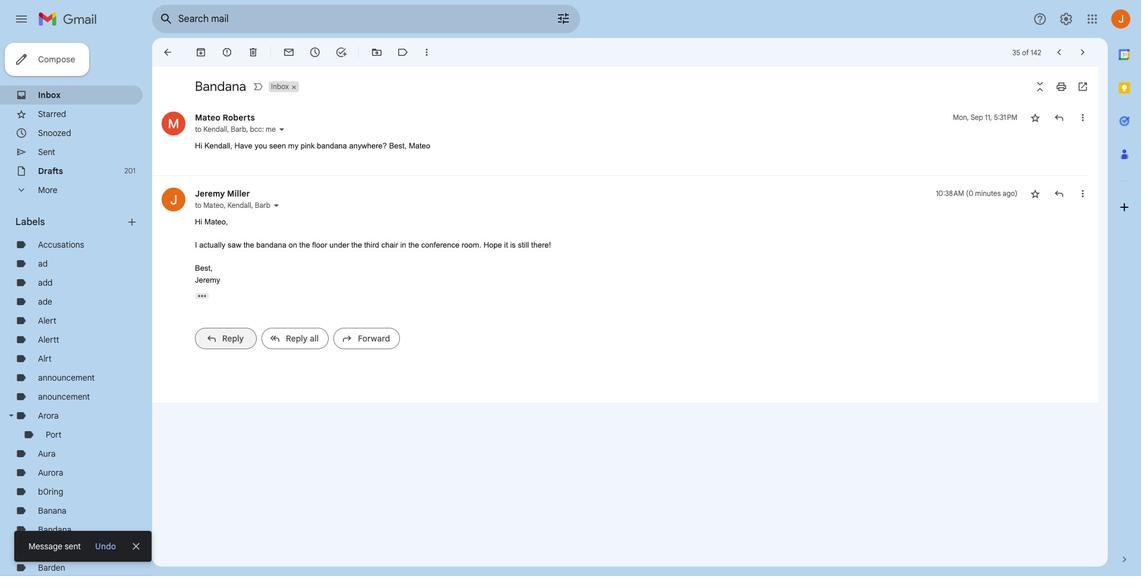 Task type: vqa. For each thing, say whether or not it's contained in the screenshot.
Banana
yes



Task type: describe. For each thing, give the bounding box(es) containing it.
1 jeremy from the top
[[195, 188, 225, 199]]

still
[[518, 241, 529, 250]]

sent
[[38, 147, 55, 158]]

to for mateo
[[195, 125, 202, 134]]

gmail image
[[38, 7, 103, 31]]

more image
[[421, 46, 433, 58]]

move to image
[[371, 46, 383, 58]]

alert
[[38, 316, 56, 326]]

labels image
[[397, 46, 409, 58]]

room.
[[462, 241, 482, 250]]

compose button
[[5, 43, 89, 76]]

drafts link
[[38, 166, 63, 177]]

newer image
[[1054, 46, 1065, 58]]

142
[[1031, 48, 1042, 57]]

11,
[[985, 113, 993, 122]]

show details image for roberts
[[278, 126, 285, 133]]

show trimmed content image
[[195, 293, 209, 300]]

third
[[364, 241, 379, 250]]

to for jeremy
[[195, 201, 202, 210]]

sent link
[[38, 147, 55, 158]]

inbox for inbox link in the left of the page
[[38, 90, 61, 100]]

reply for reply
[[222, 334, 244, 344]]

to kendall , barb , bcc: me
[[195, 125, 276, 134]]

ago)
[[1003, 189, 1018, 198]]

2 the from the left
[[299, 241, 310, 250]]

seen
[[269, 142, 286, 150]]

alrt link
[[38, 354, 52, 364]]

reply for reply all
[[286, 334, 308, 344]]

i actually saw the bandana on the floor under the third chair in the conference room. hope it is still there!
[[195, 241, 551, 250]]

mark as unread image
[[283, 46, 295, 58]]

compose
[[38, 54, 75, 65]]

anouncement link
[[38, 392, 90, 403]]

mon, sep 11, 5:31 pm
[[953, 113, 1018, 122]]

add to tasks image
[[335, 46, 347, 58]]

sep
[[971, 113, 984, 122]]

banana link
[[38, 506, 66, 517]]

support image
[[1033, 12, 1048, 26]]

labels
[[15, 216, 45, 228]]

delete image
[[247, 46, 259, 58]]

add
[[38, 278, 53, 288]]

roberts
[[223, 112, 255, 123]]

35
[[1013, 48, 1021, 57]]

best, jeremy
[[195, 264, 223, 285]]

inbox for inbox button
[[271, 82, 289, 91]]

ade
[[38, 297, 52, 307]]

5:31 pm
[[994, 113, 1018, 122]]

mon,
[[953, 113, 969, 122]]

1 vertical spatial mateo
[[409, 142, 430, 150]]

starred link
[[38, 109, 66, 120]]

Search mail text field
[[178, 13, 523, 25]]

barden
[[38, 563, 65, 574]]

accusations
[[38, 240, 84, 250]]

0 vertical spatial kendall
[[203, 125, 227, 134]]

hi mateo,
[[195, 218, 228, 227]]

ad link
[[38, 259, 48, 269]]

anywhere?
[[349, 142, 387, 150]]

inbox link
[[38, 90, 61, 100]]

aurora link
[[38, 468, 63, 479]]

barber
[[38, 544, 64, 555]]

anouncement
[[38, 392, 90, 403]]

1 vertical spatial bandana
[[256, 241, 287, 250]]

more button
[[0, 181, 143, 200]]

35 of 142
[[1013, 48, 1042, 57]]

accusations link
[[38, 240, 84, 250]]

jeremy miller
[[195, 188, 250, 199]]

alertt
[[38, 335, 59, 345]]

mon, sep 11, 5:31 pm cell
[[953, 112, 1018, 124]]

drafts
[[38, 166, 63, 177]]

add link
[[38, 278, 53, 288]]

not starred image
[[1030, 112, 1042, 124]]

undo alert
[[90, 536, 121, 558]]

there!
[[531, 241, 551, 250]]

0 vertical spatial mateo
[[195, 112, 221, 123]]

barden link
[[38, 563, 65, 574]]

10:38 am (0 minutes ago) cell
[[936, 188, 1018, 200]]

floor
[[312, 241, 327, 250]]

2 vertical spatial mateo
[[203, 201, 224, 210]]

hi for hi kendall, have you seen my pink bandana anywhere? best, mateo
[[195, 142, 202, 150]]

port
[[46, 430, 62, 441]]

alert link
[[38, 316, 56, 326]]

settings image
[[1060, 12, 1074, 26]]

inbox button
[[269, 81, 290, 92]]

3 the from the left
[[351, 241, 362, 250]]

b0ring
[[38, 487, 63, 498]]

labels heading
[[15, 216, 126, 228]]

forward
[[358, 334, 390, 344]]

ade link
[[38, 297, 52, 307]]

message
[[29, 542, 62, 552]]

undo
[[95, 542, 116, 552]]

search mail image
[[156, 8, 177, 30]]

port link
[[46, 430, 62, 441]]

best, inside best, jeremy
[[195, 264, 213, 273]]

mateo,
[[204, 218, 228, 227]]

main menu image
[[14, 12, 29, 26]]



Task type: locate. For each thing, give the bounding box(es) containing it.
reply
[[222, 334, 244, 344], [286, 334, 308, 344]]

back to inbox image
[[162, 46, 174, 58]]

message sent
[[29, 542, 81, 552]]

inbox inside labels navigation
[[38, 90, 61, 100]]

alertt link
[[38, 335, 59, 345]]

inbox up starred link
[[38, 90, 61, 100]]

0 horizontal spatial inbox
[[38, 90, 61, 100]]

Not starred checkbox
[[1030, 188, 1042, 200]]

mateo right anywhere?
[[409, 142, 430, 150]]

0 vertical spatial best,
[[389, 142, 407, 150]]

barb
[[231, 125, 246, 134], [255, 201, 270, 210]]

miller
[[227, 188, 250, 199]]

jeremy inside best, jeremy
[[195, 276, 220, 285]]

best, right anywhere?
[[389, 142, 407, 150]]

actually
[[199, 241, 226, 250]]

pink
[[301, 142, 315, 150]]

it
[[504, 241, 508, 250]]

bandana right the pink
[[317, 142, 347, 150]]

chair
[[382, 241, 398, 250]]

jeremy
[[195, 188, 225, 199], [195, 276, 220, 285]]

barber link
[[38, 544, 64, 555]]

1 vertical spatial jeremy
[[195, 276, 220, 285]]

0 horizontal spatial best,
[[195, 264, 213, 273]]

ad
[[38, 259, 48, 269]]

mateo up the to kendall , barb , bcc: me
[[195, 112, 221, 123]]

0 horizontal spatial reply
[[222, 334, 244, 344]]

all
[[310, 334, 319, 344]]

(0
[[967, 189, 974, 198]]

show details image
[[278, 126, 285, 133], [273, 202, 280, 209]]

inbox
[[271, 82, 289, 91], [38, 90, 61, 100]]

inbox down mark as unread icon
[[271, 82, 289, 91]]

0 horizontal spatial bandana
[[38, 525, 71, 536]]

alrt
[[38, 354, 52, 364]]

advanced search options image
[[552, 7, 576, 30]]

hi left mateo,
[[195, 218, 202, 227]]

1 horizontal spatial bandana
[[195, 78, 246, 95]]

1 reply from the left
[[222, 334, 244, 344]]

reply link
[[195, 328, 257, 350]]

0 vertical spatial to
[[195, 125, 202, 134]]

mateo
[[195, 112, 221, 123], [409, 142, 430, 150], [203, 201, 224, 210]]

aura link
[[38, 449, 56, 460]]

4 the from the left
[[409, 241, 419, 250]]

snooze image
[[309, 46, 321, 58]]

kendall down "mateo roberts"
[[203, 125, 227, 134]]

1 horizontal spatial barb
[[255, 201, 270, 210]]

kendall down the miller
[[228, 201, 251, 210]]

conference
[[421, 241, 460, 250]]

jeremy up show trimmed content image
[[195, 276, 220, 285]]

arora
[[38, 411, 59, 422]]

banana
[[38, 506, 66, 517]]

1 vertical spatial kendall
[[228, 201, 251, 210]]

to up hi mateo,
[[195, 201, 202, 210]]

1 vertical spatial show details image
[[273, 202, 280, 209]]

None search field
[[152, 5, 580, 33]]

bandana up "mateo roberts"
[[195, 78, 246, 95]]

hi left kendall,
[[195, 142, 202, 150]]

the right saw
[[244, 241, 254, 250]]

mateo roberts
[[195, 112, 255, 123]]

more
[[38, 185, 57, 196]]

0 vertical spatial barb
[[231, 125, 246, 134]]

0 horizontal spatial bandana
[[256, 241, 287, 250]]

jeremy up to mateo , kendall , barb at the top of the page
[[195, 188, 225, 199]]

announcement link
[[38, 373, 95, 384]]

list containing mateo roberts
[[152, 100, 1089, 360]]

1 horizontal spatial bandana
[[317, 142, 347, 150]]

the left third
[[351, 241, 362, 250]]

bandana inside labels navigation
[[38, 525, 71, 536]]

of
[[1023, 48, 1029, 57]]

labels navigation
[[0, 38, 152, 577]]

alert containing message sent
[[14, 27, 1123, 562]]

to down "mateo roberts"
[[195, 125, 202, 134]]

201
[[124, 166, 136, 175]]

bandana link
[[38, 525, 71, 536]]

hope
[[484, 241, 502, 250]]

mateo down jeremy miller
[[203, 201, 224, 210]]

snoozed
[[38, 128, 71, 139]]

0 vertical spatial hi
[[195, 142, 202, 150]]

archive image
[[195, 46, 207, 58]]

1 horizontal spatial reply
[[286, 334, 308, 344]]

snoozed link
[[38, 128, 71, 139]]

alert
[[14, 27, 1123, 562]]

0 horizontal spatial barb
[[231, 125, 246, 134]]

1 horizontal spatial inbox
[[271, 82, 289, 91]]

report spam image
[[221, 46, 233, 58]]

1 to from the top
[[195, 125, 202, 134]]

1 the from the left
[[244, 241, 254, 250]]

saw
[[228, 241, 241, 250]]

is
[[510, 241, 516, 250]]

my
[[288, 142, 299, 150]]

forward link
[[334, 328, 400, 350]]

best, down i
[[195, 264, 213, 273]]

reply all link
[[262, 328, 329, 350]]

show details image right to mateo , kendall , barb at the top of the page
[[273, 202, 280, 209]]

2 jeremy from the top
[[195, 276, 220, 285]]

aura
[[38, 449, 56, 460]]

arora link
[[38, 411, 59, 422]]

0 vertical spatial bandana
[[195, 78, 246, 95]]

i
[[195, 241, 197, 250]]

best,
[[389, 142, 407, 150], [195, 264, 213, 273]]

1 vertical spatial barb
[[255, 201, 270, 210]]

bandana
[[195, 78, 246, 95], [38, 525, 71, 536]]

hi for hi mateo,
[[195, 218, 202, 227]]

bcc:
[[250, 125, 264, 134]]

kendall,
[[204, 142, 232, 150]]

inbox inside button
[[271, 82, 289, 91]]

to
[[195, 125, 202, 134], [195, 201, 202, 210]]

2 to from the top
[[195, 201, 202, 210]]

0 vertical spatial jeremy
[[195, 188, 225, 199]]

hi kendall, have you seen my pink bandana anywhere? best, mateo
[[195, 142, 430, 150]]

the right on
[[299, 241, 310, 250]]

sent
[[65, 542, 81, 552]]

aurora
[[38, 468, 63, 479]]

you
[[255, 142, 267, 150]]

bandana left on
[[256, 241, 287, 250]]

Not starred checkbox
[[1030, 112, 1042, 124]]

1 vertical spatial best,
[[195, 264, 213, 273]]

on
[[289, 241, 297, 250]]

1 vertical spatial bandana
[[38, 525, 71, 536]]

announcement
[[38, 373, 95, 384]]

me
[[266, 125, 276, 134]]

0 vertical spatial bandana
[[317, 142, 347, 150]]

have
[[235, 142, 253, 150]]

older image
[[1077, 46, 1089, 58]]

show details image for miller
[[273, 202, 280, 209]]

10:38 am (0 minutes ago)
[[936, 189, 1018, 198]]

to mateo , kendall , barb
[[195, 201, 270, 210]]

the right in
[[409, 241, 419, 250]]

under
[[330, 241, 349, 250]]

0 vertical spatial show details image
[[278, 126, 285, 133]]

2 reply from the left
[[286, 334, 308, 344]]

show details image right me
[[278, 126, 285, 133]]

bandana up message sent
[[38, 525, 71, 536]]

1 vertical spatial hi
[[195, 218, 202, 227]]

1 vertical spatial to
[[195, 201, 202, 210]]

b0ring link
[[38, 487, 63, 498]]

1 hi from the top
[[195, 142, 202, 150]]

minutes
[[976, 189, 1001, 198]]

list
[[152, 100, 1089, 360]]

1 horizontal spatial best,
[[389, 142, 407, 150]]

2 hi from the top
[[195, 218, 202, 227]]

starred
[[38, 109, 66, 120]]

tab list
[[1108, 38, 1142, 534]]

the
[[244, 241, 254, 250], [299, 241, 310, 250], [351, 241, 362, 250], [409, 241, 419, 250]]



